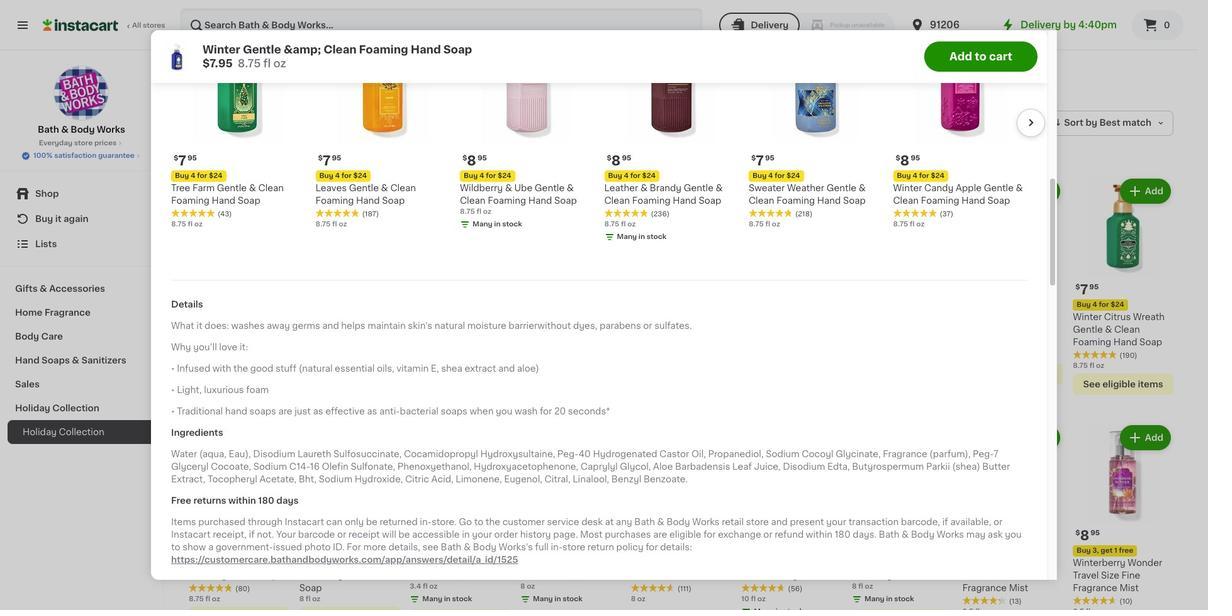 Task type: describe. For each thing, give the bounding box(es) containing it.
$ 8 95 for leather & brandy gentle & clean foaming hand soap
[[607, 154, 631, 167]]

fl right "10"
[[751, 596, 756, 603]]

winter for winter pear forest wallflowers fragrance refill
[[410, 313, 439, 321]]

buy for tree farm gentle & clean foaming hand soap
[[175, 172, 189, 179]]

id.
[[333, 543, 345, 552]]

for for tree farm gentle & clean foaming hand soap
[[197, 172, 207, 179]]

2 as from the left
[[367, 407, 377, 416]]

hydroxyacetophenone,
[[474, 462, 579, 471]]

4 for winter citrus wreath gentle & clean foaming hand soap
[[1093, 301, 1098, 308]]

sulfates.
[[655, 321, 692, 330]]

8 inside winterberry wonder fine fragrance mist 8 fl oz
[[852, 584, 857, 591]]

• traditional hand soaps are just as effective as anti-bacterial soaps when you wash for 20 seconds*
[[171, 407, 610, 416]]

bath down "transaction"
[[879, 530, 900, 539]]

0 vertical spatial disodium
[[253, 450, 295, 459]]

gentle inside sweater weather gentle & clean foaming hand soap
[[827, 184, 857, 193]]

foaming inside "tree farm gentle & clean foaming hand soap"
[[171, 196, 210, 205]]

stock for buy 4 for $24
[[647, 233, 667, 240]]

hair,
[[821, 559, 841, 568]]

body care link
[[8, 325, 155, 349]]

extract,
[[171, 475, 205, 484]]

0 vertical spatial if
[[943, 518, 948, 527]]

many down wildberry
[[473, 221, 493, 228]]

$ 7 95 for leaves gentle & clean foaming hand soap
[[318, 154, 341, 167]]

clean inside leaves gentle & clean foaming hand soap
[[390, 184, 416, 193]]

fl down tree
[[188, 221, 193, 228]]

95 down "transaction"
[[874, 530, 884, 537]]

within inside items purchased through instacart can only be returned in-store. go to the customer service desk at any bath & body works retail store and present your transaction barcode, if available, or instacart receipt, if not. your barcode or receipt will be accessible in your order history page. most purchases are eligible for exchange or refund within 180 days. bath & body works may ask you to show a government-issued photo id. for more details, see bath & body works's full in-store return policy for details: https://customercare.bathandbodyworks.com/app/answers/detail/a_id/1525
[[806, 530, 833, 539]]

ice inside winterberry ice cleansing gel hand soap 8 fl oz
[[354, 559, 368, 568]]

washes
[[231, 321, 265, 330]]

many in stock down winterberry wonder fine fragrance mist 8 fl oz
[[865, 596, 914, 603]]

delivery button
[[719, 13, 800, 38]]

buy 4 for $24 for winter gentle & clean foaming hand soap
[[193, 548, 240, 555]]

fl down winter candy apple gentle & clean foaming hand soap
[[910, 221, 915, 228]]

buy for winter candy apple gentle & clean foaming hand soap
[[897, 172, 911, 179]]

& inside sweater weather gentle & clean foaming hand soap
[[859, 184, 866, 193]]

for right policy
[[646, 543, 658, 552]]

present
[[790, 518, 824, 527]]

• infused with the good stuff (natural essential oils, vitamin e, shea extract and aloe)
[[171, 364, 539, 373]]

4 for winter candy apple gentle & clean foaming hand soap
[[913, 172, 918, 179]]

oz down the sweater
[[772, 221, 780, 228]]

oz inside winterberry ice cleansing gel hand soap 8 fl oz
[[312, 596, 321, 603]]

foaming inside winter gentle &amp; clean foaming hand soap $7.95 8.75 fl oz
[[359, 45, 408, 55]]

$ inside $ 14 95
[[744, 530, 749, 537]]

buy 4 for $24 for winterberry ice cleansing gel hand soap
[[303, 548, 351, 555]]

0 horizontal spatial your
[[472, 530, 492, 539]]

in down winterberry wonder fine fragrance mist 8 fl oz
[[886, 596, 893, 603]]

fragrance inside water (aqua, eau), disodium laureth sulfosuccinate, cocamidopropyl hydroxysultaine, peg-40 hydrogenated castor oil, propanediol, sodium cocoyl glycinate, fragrance (parfum), peg-7 glyceryl cocoate, sodium c14-16 olefin sulfonate, phenoxyethanol, hydroxyacetophenone, caprylyl glycol, aloe barbadensis leaf juice, disodium edta, butyrospermum parkii (shea) butter extract, tocopheryl acetate, bht, sodium hydroxide, citric acid, limonene, eugenol, citral, linalool, benzyl benzoate.
[[883, 450, 928, 459]]

in down winter signature single wick candle
[[555, 596, 561, 603]]

oz inside wildberry & ube gentle & clean foaming hand soap 8.75 fl oz
[[483, 208, 491, 215]]

accessories
[[49, 284, 105, 293]]

again
[[64, 215, 89, 223]]

& inside winter candy apple gentle & clean foaming hand soap
[[1016, 184, 1023, 193]]

oz down leaves gentle & clean foaming hand soap
[[339, 221, 347, 228]]

oz inside winter gentle &amp; clean foaming hand soap $7.95 8.75 fl oz
[[273, 59, 286, 69]]

$ inside $ 9 95
[[965, 530, 970, 537]]

signature inside winter signature single wick candle
[[552, 546, 594, 555]]

gifts
[[15, 284, 38, 293]]

for left exchange
[[704, 530, 716, 539]]

1 horizontal spatial in-
[[551, 543, 563, 552]]

buy 3, get 1 free for 44
[[414, 548, 470, 555]]

8.75 for sweater weather gentle & clean foaming hand soap
[[749, 221, 764, 228]]

1 vertical spatial holiday collection
[[15, 404, 99, 413]]

wallflowers inside the winter pear forest wallflowers fragrance refill
[[410, 325, 461, 334]]

candle inside winterberry ice signature single wick candle
[[631, 572, 663, 580]]

hydrogenated
[[593, 450, 657, 459]]

woodlands for woodlands body spray
[[299, 313, 349, 321]]

2 horizontal spatial store
[[746, 518, 769, 527]]

leaves
[[316, 184, 347, 193]]

hydroxysultaine,
[[481, 450, 555, 459]]

2 soaps from the left
[[441, 407, 468, 416]]

0 vertical spatial sodium
[[766, 450, 800, 459]]

0 vertical spatial in-
[[420, 518, 432, 527]]

away
[[267, 321, 290, 330]]

95 up the sweater
[[765, 155, 775, 162]]

luxurious
[[204, 386, 244, 394]]

infused
[[177, 364, 210, 373]]

stock down winterberry wonder fine fragrance mist 8 fl oz
[[895, 596, 914, 603]]

buy for winterberry wonder travel size fine fragrance mist
[[1077, 548, 1091, 555]]

get for 44
[[438, 548, 450, 555]]

item carousel region
[[171, 8, 1045, 250]]

4 for leaves gentle & clean foaming hand soap
[[335, 172, 340, 179]]

add inside product group
[[1035, 433, 1053, 442]]

wallflowers inside winterberry ice wallflowers fragrance refill
[[189, 325, 240, 334]]

0 vertical spatial holiday
[[189, 66, 263, 84]]

clean inside sweater weather gentle & clean foaming hand soap
[[749, 196, 775, 205]]

caprylyl
[[581, 462, 618, 471]]

0 vertical spatial your
[[827, 518, 847, 527]]

anti-
[[380, 407, 400, 416]]

to inside button
[[975, 52, 987, 62]]

winter gentle & clean foaming hand soap
[[189, 559, 287, 580]]

$24 for leaves gentle & clean foaming hand soap
[[353, 172, 367, 179]]

1 vertical spatial works
[[692, 518, 720, 527]]

7 for winter citrus wreath gentle & clean foaming hand soap
[[1080, 283, 1088, 296]]

linalool,
[[573, 475, 609, 484]]

95 up wildberry
[[478, 155, 487, 162]]

95 up photo
[[316, 530, 325, 537]]

barbadensis
[[675, 462, 730, 471]]

or left sulfates. on the right bottom
[[643, 321, 652, 330]]

store.
[[432, 518, 457, 527]]

fragrance inside winterberry wonder fine fragrance mist 8 fl oz
[[873, 572, 918, 580]]

10
[[742, 596, 749, 603]]

page.
[[553, 530, 578, 539]]

(190)
[[1120, 352, 1138, 359]]

product group containing 44
[[410, 423, 510, 610]]

return
[[588, 543, 614, 552]]

policy
[[617, 543, 644, 552]]

mist inside winterberry wonder fine fragrance mist 8 fl oz
[[920, 572, 939, 580]]

purchases
[[605, 530, 651, 539]]

single inside winter signature single wick candle
[[520, 559, 548, 568]]

buy up the lists
[[35, 215, 53, 223]]

oz right "10"
[[758, 596, 766, 603]]

sales
[[15, 380, 40, 389]]

in down the woodlands cologne
[[444, 596, 451, 603]]

many in stock for 17
[[533, 596, 583, 603]]

oz down "winter gentle & clean foaming hand soap"
[[212, 596, 220, 603]]

many for buy 4 for $24
[[617, 233, 637, 240]]

• for • light, luxurious foam
[[171, 386, 175, 394]]

(parfum),
[[930, 450, 971, 459]]

$ 8 95 for winterberry wonder travel size fine fragrance mist
[[1076, 530, 1100, 543]]

95 inside $ 14 95
[[765, 530, 775, 537]]

wick inside winterberry ice signature single wick candle
[[705, 559, 727, 568]]

bath right any
[[635, 518, 655, 527]]

for for sweater weather gentle & clean foaming hand soap
[[775, 172, 785, 179]]

& inside "tree farm gentle & clean foaming hand soap"
[[249, 184, 256, 193]]

buy 3, get 1 free for 8
[[1077, 548, 1134, 555]]

(187)
[[362, 211, 379, 218]]

8.75 inside winter gentle &amp; clean foaming hand soap $7.95 8.75 fl oz
[[238, 59, 261, 69]]

for for winter candy apple gentle & clean foaming hand soap
[[919, 172, 929, 179]]

extract
[[465, 364, 496, 373]]

& inside "winter gentle & clean foaming hand soap"
[[252, 559, 259, 568]]

fine inside winterberry wonder fine fragrance mist 8 fl oz
[[852, 572, 871, 580]]

95 up winter citrus wreath gentle & clean foaming hand soap
[[1090, 284, 1099, 291]]

fl down leaves
[[332, 221, 337, 228]]

travel inside the "winter candy apple travel size fine fragrance mist"
[[963, 572, 989, 580]]

transaction
[[849, 518, 899, 527]]

0
[[1164, 21, 1170, 30]]

buy for winterberry ice cleansing gel hand soap
[[303, 548, 317, 555]]

for left 20
[[540, 407, 552, 416]]

buy for winterberry ice wallflowers fragrance refill
[[193, 301, 207, 308]]

skin's
[[408, 321, 432, 330]]

fragrance inside the winter pear forest wallflowers fragrance refill
[[463, 325, 507, 334]]

mist inside the "winter candy apple travel size fine fragrance mist"
[[1009, 584, 1028, 593]]

fl inside winterberry wonder fine fragrance mist 8 fl oz
[[859, 584, 863, 591]]

8.75 for leather & brandy gentle & clean foaming hand soap
[[605, 221, 619, 228]]

it for what
[[197, 321, 202, 330]]

winter gentle &amp; clean foaming hand soap $7.95 8.75 fl oz
[[203, 45, 472, 69]]

bath up everyday on the left
[[38, 125, 59, 134]]

for for winter citrus wreath gentle & clean foaming hand soap
[[1099, 301, 1109, 308]]

see
[[423, 543, 439, 552]]

good
[[250, 364, 273, 373]]

95 up farm
[[188, 155, 197, 162]]

0 vertical spatial collection
[[268, 66, 368, 84]]

0 button
[[1132, 10, 1184, 40]]

0.8 for 0.8 oz
[[189, 362, 200, 369]]

gentle inside winter citrus wreath gentle & clean foaming hand soap
[[1073, 325, 1103, 334]]

4 for leather & brandy gentle & clean foaming hand soap
[[624, 172, 629, 179]]

2 vertical spatial to
[[171, 543, 180, 552]]

2 vertical spatial sodium
[[319, 475, 353, 484]]

woodlands 3-in-1 hair, face & body wash
[[742, 559, 841, 580]]

mist inside winterberry wonder travel size fine fragrance mist
[[1120, 584, 1139, 593]]

gentle inside "tree farm gentle & clean foaming hand soap"
[[217, 184, 247, 193]]

for for leather & brandy gentle & clean foaming hand soap
[[630, 172, 641, 179]]

product group containing 14
[[742, 423, 842, 610]]

candle inside winter signature single wick candle
[[574, 559, 605, 568]]

fl inside winterberry ice cleansing gel hand soap 8 fl oz
[[306, 596, 311, 603]]

1 vertical spatial instacart
[[171, 530, 211, 539]]

8.75 fl oz for winter candy apple gentle & clean foaming hand soap
[[893, 221, 925, 228]]

buy 4 for $24 for winter citrus wreath gentle & clean foaming hand soap
[[1077, 301, 1125, 308]]

foaming inside sweater weather gentle & clean foaming hand soap
[[777, 196, 815, 205]]

clean inside leather & brandy gentle & clean foaming hand soap
[[605, 196, 630, 205]]

wonder for fine
[[1128, 559, 1163, 568]]

in down leather & brandy gentle & clean foaming hand soap
[[639, 233, 645, 240]]

purchased
[[198, 518, 246, 527]]

buy 4 for $24 for leather & brandy gentle & clean foaming hand soap
[[608, 172, 656, 179]]

wonder for mist
[[907, 559, 942, 568]]

fl down "winter gentle & clean foaming hand soap"
[[205, 596, 210, 603]]

buy 4 for $24 for winter candy apple gentle & clean foaming hand soap
[[897, 172, 945, 179]]

oz right '3.4'
[[429, 584, 438, 591]]

customer
[[503, 518, 545, 527]]

for for winter gentle & clean foaming hand soap
[[215, 548, 225, 555]]

95 inside $ 9 95
[[980, 530, 990, 537]]

for for leaves gentle & clean foaming hand soap
[[342, 172, 352, 179]]

body down the home
[[15, 332, 39, 341]]

2 vertical spatial works
[[937, 530, 964, 539]]

tree
[[171, 184, 190, 193]]

4 for winter gentle & clean foaming hand soap
[[208, 548, 213, 555]]

satisfaction
[[54, 152, 96, 159]]

gentle inside leaves gentle & clean foaming hand soap
[[349, 184, 379, 193]]

oz down farm
[[194, 221, 203, 228]]

(5) inside product group
[[456, 574, 466, 580]]

soap inside sweater weather gentle & clean foaming hand soap
[[843, 196, 866, 205]]

95 up full at the left bottom of page
[[543, 530, 552, 537]]

100% satisfaction guarantee button
[[21, 149, 142, 161]]

1 vertical spatial and
[[498, 364, 515, 373]]

$ 7 95 for winter gentle & clean foaming hand soap
[[191, 530, 215, 543]]

2 vertical spatial holiday collection
[[23, 428, 104, 437]]

sanitizers
[[81, 356, 126, 365]]

https://customercare.bathandbodyworks.com/app/answers/detail/a_id/1525 link
[[171, 555, 518, 564]]

store inside everyday store prices link
[[74, 140, 93, 147]]

17 for winterberry ice signature single wick candle
[[638, 530, 652, 543]]

many down winterberry wonder fine fragrance mist 8 fl oz
[[865, 596, 885, 603]]

body up cologne on the bottom left
[[473, 543, 497, 552]]

winter for winter wallflowers fragrance refill
[[520, 313, 549, 321]]

hand inside "tree farm gentle & clean foaming hand soap"
[[212, 196, 236, 205]]

hand inside sweater weather gentle & clean foaming hand soap
[[817, 196, 841, 205]]

1 vertical spatial if
[[249, 530, 255, 539]]

95 up leather
[[622, 155, 631, 162]]

aloe
[[653, 462, 673, 471]]

details,
[[389, 543, 420, 552]]

wash
[[515, 407, 538, 416]]

95 up details:
[[653, 530, 663, 537]]

2 peg- from the left
[[973, 450, 994, 459]]

soap inside "winter gentle & clean foaming hand soap"
[[255, 572, 278, 580]]

add inside button
[[950, 52, 973, 62]]

just
[[295, 407, 311, 416]]

$24 for leather & brandy gentle & clean foaming hand soap
[[642, 172, 656, 179]]

glyceryl
[[171, 462, 209, 471]]

fine inside winterberry wonder travel size fine fragrance mist
[[1122, 572, 1141, 580]]

body down barcode, at the right of the page
[[911, 530, 935, 539]]

oz down works's
[[527, 584, 535, 591]]

you inside items purchased through instacart can only be returned in-store. go to the customer service desk at any bath & body works retail store and present your transaction barcode, if available, or instacart receipt, if not. your barcode or receipt will be accessible in your order history page. most purchases are eligible for exchange or refund within 180 days. bath & body works may ask you to show a government-issued photo id. for more details, see bath & body works's full in-store return policy for details: https://customercare.bathandbodyworks.com/app/answers/detail/a_id/1525
[[1005, 530, 1022, 539]]

hand inside winterberry ice cleansing gel hand soap 8 fl oz
[[363, 572, 387, 580]]

0 horizontal spatial 180
[[258, 496, 274, 505]]

signature inside winterberry ice signature single wick candle
[[631, 559, 673, 568]]

dyes,
[[573, 321, 598, 330]]

winter candy apple gentle & clean foaming hand soap
[[893, 184, 1023, 205]]

tree farm gentle & clean foaming hand soap
[[171, 184, 284, 205]]

soap inside winter citrus wreath gentle & clean foaming hand soap
[[1140, 338, 1162, 347]]

returns
[[193, 496, 226, 505]]

& inside leaves gentle & clean foaming hand soap
[[381, 184, 388, 193]]

delivery by 4:40pm link
[[1001, 18, 1117, 33]]

4 for sweater weather gentle & clean foaming hand soap
[[768, 172, 773, 179]]

$24 for winterberry ice cleansing gel hand soap
[[337, 548, 351, 555]]

stock for buy 3, get 1 free
[[452, 596, 472, 603]]

winterberry inside winterberry ice cleansing gel hand soap 8 fl oz
[[299, 559, 352, 568]]

hand inside winter candy apple gentle & clean foaming hand soap
[[962, 196, 986, 205]]

get for 8
[[1101, 548, 1113, 555]]

woodlands body spray
[[299, 313, 375, 334]]

buy 4 for $24 for tree farm gentle & clean foaming hand soap
[[175, 172, 223, 179]]

free
[[171, 496, 191, 505]]

candy for 9
[[994, 559, 1023, 568]]

service
[[547, 518, 579, 527]]

issued
[[273, 543, 302, 552]]

hand
[[225, 407, 247, 416]]

full
[[535, 543, 549, 552]]

or up id.
[[337, 530, 346, 539]]

all
[[132, 22, 141, 29]]

ube
[[514, 184, 533, 193]]

2 vertical spatial store
[[563, 543, 585, 552]]

3.4 fl oz
[[410, 584, 438, 591]]

buy 4 for $24 for leaves gentle & clean foaming hand soap
[[319, 172, 367, 179]]

in down wildberry & ube gentle & clean foaming hand soap 8.75 fl oz
[[494, 221, 501, 228]]

8 oz for winterberry ice signature single wick candle
[[631, 596, 646, 603]]

7 for tree farm gentle & clean foaming hand soap
[[178, 154, 186, 167]]

winter signature single wick candle
[[520, 546, 605, 568]]

winterberry inside winterberry wonder fine fragrance mist 8 fl oz
[[852, 559, 905, 568]]

oils,
[[377, 364, 394, 373]]

95 up winter candy apple gentle & clean foaming hand soap
[[911, 155, 920, 162]]

winter for winter signature single wick candle
[[520, 546, 549, 555]]

stock down wildberry & ube gentle & clean foaming hand soap 8.75 fl oz
[[502, 221, 522, 228]]

8.75 fl oz for tree farm gentle & clean foaming hand soap
[[171, 221, 203, 228]]

apple for 9
[[1025, 559, 1051, 568]]

refill inside winter wallflowers fragrance refill
[[567, 325, 589, 334]]

add to cart
[[950, 52, 1013, 62]]

0 vertical spatial are
[[279, 407, 292, 416]]

in inside items purchased through instacart can only be returned in-store. go to the customer service desk at any bath & body works retail store and present your transaction barcode, if available, or instacart receipt, if not. your barcode or receipt will be accessible in your order history page. most purchases are eligible for exchange or refund within 180 days. bath & body works may ask you to show a government-issued photo id. for more details, see bath & body works's full in-store return policy for details: https://customercare.bathandbodyworks.com/app/answers/detail/a_id/1525
[[462, 530, 470, 539]]

1 horizontal spatial (5)
[[678, 327, 688, 334]]

will
[[382, 530, 396, 539]]

wallflowers inside winter wallflowers fragrance refill
[[552, 313, 602, 321]]

limonene,
[[456, 475, 502, 484]]

$ inside $ 44 95
[[412, 530, 417, 537]]

or up ask
[[994, 518, 1003, 527]]

soap inside leather & brandy gentle & clean foaming hand soap
[[699, 196, 722, 205]]

fl down the sweater
[[766, 221, 770, 228]]

and inside items purchased through instacart can only be returned in-store. go to the customer service desk at any bath & body works retail store and present your transaction barcode, if available, or instacart receipt, if not. your barcode or receipt will be accessible in your order history page. most purchases are eligible for exchange or refund within 180 days. bath & body works may ask you to show a government-issued photo id. for more details, see bath & body works's full in-store return policy for details: https://customercare.bathandbodyworks.com/app/answers/detail/a_id/1525
[[771, 518, 788, 527]]

8 oz for winter signature single wick candle
[[520, 584, 535, 591]]

ingredients
[[171, 428, 223, 437]]

hand inside winter gentle &amp; clean foaming hand soap $7.95 8.75 fl oz
[[411, 45, 441, 55]]

bath up the woodlands cologne
[[441, 543, 462, 552]]

0 vertical spatial within
[[228, 496, 256, 505]]

4:40pm
[[1079, 20, 1117, 30]]

many in stock down wildberry & ube gentle & clean foaming hand soap 8.75 fl oz
[[473, 221, 522, 228]]

8.75 fl oz for winter citrus wreath gentle & clean foaming hand soap
[[1073, 362, 1105, 369]]

for for winterberry ice cleansing gel hand soap
[[325, 548, 335, 555]]

(aqua,
[[199, 450, 227, 459]]

fl down leather
[[621, 221, 626, 228]]

oz down winter candy apple gentle & clean foaming hand soap
[[917, 221, 925, 228]]

(116)
[[567, 574, 583, 580]]

love
[[219, 343, 237, 352]]

body up everyday store prices link
[[71, 125, 95, 134]]

or left refund
[[764, 530, 773, 539]]

e,
[[431, 364, 439, 373]]

7 up photo
[[307, 530, 314, 543]]

clean inside "winter gentle & clean foaming hand soap"
[[261, 559, 287, 568]]

size inside the "winter candy apple travel size fine fragrance mist"
[[991, 572, 1009, 580]]

0 horizontal spatial and
[[322, 321, 339, 330]]

free for 8
[[1119, 548, 1134, 555]]

gel
[[346, 572, 361, 580]]

pocketbac
[[683, 300, 731, 309]]

winterberry ice wallflowers fragrance refill
[[189, 313, 286, 347]]

8.75 for winter gentle & clean foaming hand soap
[[189, 596, 204, 603]]

fl inside wildberry & ube gentle & clean foaming hand soap 8.75 fl oz
[[477, 208, 482, 215]]

oz down winter citrus wreath gentle & clean foaming hand soap
[[1096, 362, 1105, 369]]

fl right '3.4'
[[423, 584, 428, 591]]



Task type: vqa. For each thing, say whether or not it's contained in the screenshot.
Grocery button in the top of the page
no



Task type: locate. For each thing, give the bounding box(es) containing it.
for up the https://customercare.bathandbodyworks.com/app/answers/detail/a_id/1525
[[325, 548, 335, 555]]

0 horizontal spatial within
[[228, 496, 256, 505]]

• for • infused with the good stuff (natural essential oils, vitamin e, shea extract and aloe)
[[171, 364, 175, 373]]

shop
[[35, 189, 59, 198]]

fl left e,
[[423, 362, 428, 369]]

body up details:
[[667, 518, 690, 527]]

4
[[191, 172, 195, 179], [335, 172, 340, 179], [480, 172, 484, 179], [624, 172, 629, 179], [768, 172, 773, 179], [913, 172, 918, 179], [1093, 301, 1098, 308], [208, 548, 213, 555], [319, 548, 324, 555]]

oz down days.
[[865, 584, 873, 591]]

$ 17 95 for winterberry wonder fine fragrance mist
[[855, 530, 884, 543]]

delivery inside button
[[751, 21, 789, 30]]

buy 4 for $24 for sweater weather gentle & clean foaming hand soap
[[753, 172, 800, 179]]

ice for buy 5 for $30
[[244, 313, 257, 321]]

1 horizontal spatial peg-
[[973, 450, 994, 459]]

lists link
[[8, 232, 155, 257]]

1 $ 17 95 from the left
[[523, 530, 552, 543]]

are left just
[[279, 407, 292, 416]]

winter inside winter citrus wreath gentle & clean foaming hand soap
[[1073, 313, 1102, 321]]

citral,
[[545, 475, 571, 484]]

are inside items purchased through instacart can only be returned in-store. go to the customer service desk at any bath & body works retail store and present your transaction barcode, if available, or instacart receipt, if not. your barcode or receipt will be accessible in your order history page. most purchases are eligible for exchange or refund within 180 days. bath & body works may ask you to show a government-issued photo id. for more details, see bath & body works's full in-store return policy for details: https://customercare.bathandbodyworks.com/app/answers/detail/a_id/1525
[[653, 530, 667, 539]]

get up winterberry wonder travel size fine fragrance mist
[[1101, 548, 1113, 555]]

1 horizontal spatial be
[[399, 530, 410, 539]]

fl inside winter gentle &amp; clean foaming hand soap $7.95 8.75 fl oz
[[263, 59, 271, 69]]

3 fine from the left
[[1122, 572, 1141, 580]]

$ 17 95 up full at the left bottom of page
[[523, 530, 552, 543]]

1 horizontal spatial 8 oz
[[631, 596, 646, 603]]

winterberry wonder travel size fine fragrance mist
[[1073, 559, 1163, 593]]

7 up leaves
[[323, 154, 331, 167]]

wick down exchange
[[705, 559, 727, 568]]

stock for 17
[[563, 596, 583, 603]]

in- inside woodlands 3-in-1 hair, face & body wash
[[803, 559, 815, 568]]

2 vertical spatial and
[[771, 518, 788, 527]]

180 left days in the bottom left of the page
[[258, 496, 274, 505]]

winterberry for 17
[[631, 547, 684, 555]]

fine down days.
[[852, 572, 871, 580]]

at
[[605, 518, 614, 527]]

0 vertical spatial works
[[97, 125, 125, 134]]

1 vertical spatial signature
[[631, 559, 673, 568]]

returned
[[380, 518, 418, 527]]

single
[[520, 559, 548, 568], [676, 559, 703, 568]]

soaps down foam
[[250, 407, 276, 416]]

$ 17 95 for winterberry ice signature single wick candle
[[634, 530, 663, 543]]

2 single from the left
[[676, 559, 703, 568]]

1 for 8
[[1115, 548, 1118, 555]]

cart
[[989, 52, 1013, 62]]

0 horizontal spatial if
[[249, 530, 255, 539]]

4 up leaves
[[335, 172, 340, 179]]

$ 7 95 up tree
[[174, 154, 197, 167]]

0 horizontal spatial wonder
[[907, 559, 942, 568]]

foaming inside leather & brandy gentle & clean foaming hand soap
[[632, 196, 671, 205]]

winterberry inside winterberry ice signature single wick candle
[[631, 547, 684, 555]]

fragrance inside winterberry wonder travel size fine fragrance mist
[[1073, 584, 1118, 593]]

2 horizontal spatial to
[[975, 52, 987, 62]]

get
[[438, 548, 450, 555], [1101, 548, 1113, 555]]

0 vertical spatial •
[[171, 364, 175, 373]]

in down go
[[462, 530, 470, 539]]

$24 for sweater weather gentle & clean foaming hand soap
[[787, 172, 800, 179]]

0 vertical spatial holiday collection
[[189, 66, 368, 84]]

3, for 44
[[429, 548, 436, 555]]

clean inside winter citrus wreath gentle & clean foaming hand soap
[[1115, 325, 1140, 334]]

1 horizontal spatial if
[[943, 518, 948, 527]]

1 horizontal spatial are
[[653, 530, 667, 539]]

4 for wildberry & ube gentle & clean foaming hand soap
[[480, 172, 484, 179]]

1 size from the left
[[991, 572, 1009, 580]]

foaming inside winter citrus wreath gentle & clean foaming hand soap
[[1073, 338, 1112, 347]]

accessible
[[412, 530, 460, 539]]

mist up (13)
[[1009, 584, 1028, 593]]

0 vertical spatial 180
[[258, 496, 274, 505]]

8.75 for tree farm gentle & clean foaming hand soap
[[171, 221, 186, 228]]

many down leather
[[617, 233, 637, 240]]

0 horizontal spatial wallflowers
[[189, 325, 240, 334]]

buy up winter candy apple gentle & clean foaming hand soap
[[897, 172, 911, 179]]

2 vertical spatial holiday
[[23, 428, 57, 437]]

1 vertical spatial your
[[472, 530, 492, 539]]

buy 4 for $24 for wildberry & ube gentle & clean foaming hand soap
[[464, 172, 511, 179]]

0 horizontal spatial candy
[[925, 184, 954, 193]]

$ 8 95 for winter candy apple gentle & clean foaming hand soap
[[896, 154, 920, 167]]

helps
[[341, 321, 365, 330]]

$ 7 95 up photo
[[302, 530, 325, 543]]

180 inside items purchased through instacart can only be returned in-store. go to the customer service desk at any bath & body works retail store and present your transaction barcode, if available, or instacart receipt, if not. your barcode or receipt will be accessible in your order history page. most purchases are eligible for exchange or refund within 180 days. bath & body works may ask you to show a government-issued photo id. for more details, see bath & body works's full in-store return policy for details: https://customercare.bathandbodyworks.com/app/answers/detail/a_id/1525
[[835, 530, 851, 539]]

oz down winterberry ice signature single wick candle at the bottom of page
[[637, 596, 646, 603]]

8.75 fl oz down the sweater
[[749, 221, 780, 228]]

2 vertical spatial ice
[[354, 559, 368, 568]]

fine
[[852, 572, 871, 580], [1011, 572, 1030, 580], [1122, 572, 1141, 580]]

$26.95 element
[[963, 282, 1063, 298]]

foaming inside leaves gentle & clean foaming hand soap
[[316, 196, 354, 205]]

water (aqua, eau), disodium laureth sulfosuccinate, cocamidopropyl hydroxysultaine, peg-40 hydrogenated castor oil, propanediol, sodium cocoyl glycinate, fragrance (parfum), peg-7 glyceryl cocoate, sodium c14-16 olefin sulfonate, phenoxyethanol, hydroxyacetophenone, caprylyl glycol, aloe barbadensis leaf juice, disodium edta, butyrospermum parkii (shea) butter extract, tocopheryl acetate, bht, sodium hydroxide, citric acid, limonene, eugenol, citral, linalool, benzyl benzoate.
[[171, 450, 1010, 484]]

refill inside winterberry ice wallflowers fragrance refill
[[189, 338, 211, 347]]

buy for sweater weather gentle & clean foaming hand soap
[[753, 172, 767, 179]]

3 • from the top
[[171, 407, 175, 416]]

peg-
[[558, 450, 579, 459], [973, 450, 994, 459]]

$24 down receipt,
[[227, 548, 240, 555]]

1 horizontal spatial sodium
[[319, 475, 353, 484]]

many in stock for buy 3, get 1 free
[[423, 596, 472, 603]]

hand inside winter citrus wreath gentle & clean foaming hand soap
[[1114, 338, 1138, 347]]

2 0.8 from the left
[[410, 362, 422, 369]]

winter inside the winter pear forest wallflowers fragrance refill
[[410, 313, 439, 321]]

by
[[1064, 20, 1076, 30]]

1 vertical spatial 8 oz
[[631, 596, 646, 603]]

buy
[[175, 172, 189, 179], [319, 172, 333, 179], [464, 172, 478, 179], [608, 172, 622, 179], [753, 172, 767, 179], [897, 172, 911, 179], [35, 215, 53, 223], [193, 301, 207, 308], [1077, 301, 1091, 308], [193, 548, 207, 555], [303, 548, 317, 555], [414, 548, 428, 555], [1077, 548, 1091, 555]]

stock down (236)
[[647, 233, 667, 240]]

2 • from the top
[[171, 386, 175, 394]]

1 horizontal spatial disodium
[[783, 462, 825, 471]]

$24 for winter citrus wreath gentle & clean foaming hand soap
[[1111, 301, 1125, 308]]

3, for 8
[[1093, 548, 1099, 555]]

wonder inside winterberry wonder travel size fine fragrance mist
[[1128, 559, 1163, 568]]

fragrance inside winterberry ice wallflowers fragrance refill
[[242, 325, 286, 334]]

17 for winter signature single wick candle
[[528, 530, 541, 543]]

why you'll love it:
[[171, 343, 248, 352]]

0 vertical spatial candle
[[574, 559, 605, 568]]

soap inside winterberry ice cleansing gel hand soap 8 fl oz
[[299, 584, 322, 593]]

gentle inside winter gentle &amp; clean foaming hand soap $7.95 8.75 fl oz
[[243, 45, 281, 55]]

4 for winterberry ice cleansing gel hand soap
[[319, 548, 324, 555]]

gentle inside wildberry & ube gentle & clean foaming hand soap 8.75 fl oz
[[535, 184, 565, 193]]

clean inside winter candy apple gentle & clean foaming hand soap
[[893, 196, 919, 205]]

0 horizontal spatial apple
[[956, 184, 982, 193]]

get up the woodlands cologne
[[438, 548, 450, 555]]

1 17 from the left
[[528, 530, 541, 543]]

leaves gentle & clean foaming hand soap
[[316, 184, 416, 205]]

17 for winterberry wonder fine fragrance mist
[[859, 530, 873, 543]]

0 vertical spatial 8 oz
[[520, 584, 535, 591]]

gentle inside winter candy apple gentle & clean foaming hand soap
[[984, 184, 1014, 193]]

the down (90)
[[233, 364, 248, 373]]

winterberry for buy 5 for $30
[[189, 313, 241, 321]]

it for buy
[[55, 215, 61, 223]]

eau),
[[229, 450, 251, 459]]

acetate,
[[260, 475, 297, 484]]

fl down wildberry
[[477, 208, 482, 215]]

free returns within 180 days
[[171, 496, 299, 505]]

winterberry inside winterberry wonder travel size fine fragrance mist
[[1073, 559, 1126, 568]]

candy down ask
[[994, 559, 1023, 568]]

2 horizontal spatial in-
[[803, 559, 815, 568]]

many down 3.4 fl oz
[[423, 596, 442, 603]]

1 horizontal spatial as
[[367, 407, 377, 416]]

can
[[326, 518, 343, 527]]

soaps left when
[[441, 407, 468, 416]]

1 horizontal spatial size
[[1101, 572, 1120, 580]]

apple inside the "winter candy apple travel size fine fragrance mist"
[[1025, 559, 1051, 568]]

1 as from the left
[[313, 407, 323, 416]]

14
[[749, 530, 764, 543]]

free up the woodlands cologne
[[456, 548, 470, 555]]

8 oz down policy
[[631, 596, 646, 603]]

delivery
[[1021, 20, 1061, 30], [751, 21, 789, 30]]

soap inside winter candy apple gentle & clean foaming hand soap
[[988, 196, 1010, 205]]

as right just
[[313, 407, 323, 416]]

95 up winterberry wonder travel size fine fragrance mist
[[1091, 530, 1100, 537]]

180
[[258, 496, 274, 505], [835, 530, 851, 539]]

face
[[742, 572, 763, 580]]

$ 7 95 for tree farm gentle & clean foaming hand soap
[[174, 154, 197, 167]]

for up the sweater
[[775, 172, 785, 179]]

buy for winter citrus wreath gentle & clean foaming hand soap
[[1077, 301, 1091, 308]]

0 horizontal spatial 8 oz
[[520, 584, 535, 591]]

2 size from the left
[[1101, 572, 1120, 580]]

1 horizontal spatial single
[[676, 559, 703, 568]]

1 fine from the left
[[852, 572, 871, 580]]

0 horizontal spatial fine
[[852, 572, 871, 580]]

spray
[[299, 325, 325, 334]]

apple for buy 4 for $24
[[956, 184, 982, 193]]

2 horizontal spatial fine
[[1122, 572, 1141, 580]]

4 up winter citrus wreath gentle & clean foaming hand soap
[[1093, 301, 1098, 308]]

natural
[[435, 321, 465, 330]]

and left the aloe)
[[498, 364, 515, 373]]

does:
[[205, 321, 229, 330]]

winter
[[203, 45, 240, 55], [893, 184, 922, 193], [520, 313, 549, 321], [410, 313, 439, 321], [1073, 313, 1102, 321], [520, 546, 549, 555], [189, 559, 218, 568], [963, 559, 992, 568]]

buy for leaves gentle & clean foaming hand soap
[[319, 172, 333, 179]]

size inside winterberry wonder travel size fine fragrance mist
[[1101, 572, 1120, 580]]

1 vertical spatial holiday
[[15, 404, 50, 413]]

oz left with
[[202, 362, 210, 369]]

woodlands down see
[[410, 559, 460, 568]]

it left again
[[55, 215, 61, 223]]

1 buy 3, get 1 free from the left
[[414, 548, 470, 555]]

soaps
[[250, 407, 276, 416], [441, 407, 468, 416]]

fragrance inside winter wallflowers fragrance refill
[[520, 325, 565, 334]]

4 down barcode
[[319, 548, 324, 555]]

0 horizontal spatial candle
[[574, 559, 605, 568]]

hand inside leather & brandy gentle & clean foaming hand soap
[[673, 196, 697, 205]]

$ 7 95 for winter citrus wreath gentle & clean foaming hand soap
[[1076, 283, 1099, 296]]

gentle inside leather & brandy gentle & clean foaming hand soap
[[684, 184, 714, 193]]

1 free from the left
[[456, 548, 470, 555]]

instacart logo image
[[43, 18, 118, 33]]

0 vertical spatial the
[[233, 364, 248, 373]]

2 fine from the left
[[1011, 572, 1030, 580]]

1 vertical spatial apple
[[1025, 559, 1051, 568]]

7 for sweater weather gentle & clean foaming hand soap
[[756, 154, 764, 167]]

8 inside winterberry ice cleansing gel hand soap 8 fl oz
[[299, 596, 304, 603]]

0 vertical spatial candy
[[925, 184, 954, 193]]

0 horizontal spatial be
[[366, 518, 378, 527]]

winter candy apple travel size fine fragrance mist
[[963, 559, 1051, 593]]

0 horizontal spatial signature
[[552, 546, 594, 555]]

fl down cleansing
[[306, 596, 311, 603]]

barcode
[[298, 530, 335, 539]]

for for wildberry & ube gentle & clean foaming hand soap
[[486, 172, 496, 179]]

product group containing 9
[[963, 423, 1063, 610]]

17 down "transaction"
[[859, 530, 873, 543]]

2 17 from the left
[[859, 530, 873, 543]]

$24 for wildberry & ube gentle & clean foaming hand soap
[[498, 172, 511, 179]]

delivery for delivery
[[751, 21, 789, 30]]

buy 4 for $24
[[175, 172, 223, 179], [319, 172, 367, 179], [464, 172, 511, 179], [608, 172, 656, 179], [753, 172, 800, 179], [897, 172, 945, 179], [1077, 301, 1125, 308], [193, 548, 240, 555], [303, 548, 351, 555]]

1 peg- from the left
[[558, 450, 579, 459]]

$ 8 95 for wildberry & ube gentle & clean foaming hand soap
[[463, 154, 487, 167]]

store up 100% satisfaction guarantee 'button'
[[74, 140, 93, 147]]

stores
[[143, 22, 165, 29]]

4 for tree farm gentle & clean foaming hand soap
[[191, 172, 195, 179]]

home fragrance
[[15, 308, 91, 317]]

for up winter candy apple gentle & clean foaming hand soap
[[919, 172, 929, 179]]

8.75 fl oz for leaves gentle & clean foaming hand soap
[[316, 221, 347, 228]]

bath & body works logo image
[[54, 65, 109, 121]]

receipt
[[349, 530, 380, 539]]

& inside winter citrus wreath gentle & clean foaming hand soap
[[1105, 325, 1112, 334]]

body up (56)
[[775, 572, 798, 580]]

oz inside winterberry wonder fine fragrance mist 8 fl oz
[[865, 584, 873, 591]]

oz left shea at the left bottom of the page
[[430, 362, 438, 369]]

traditional
[[177, 407, 223, 416]]

fl down winter citrus wreath gentle & clean foaming hand soap
[[1090, 362, 1095, 369]]

order
[[494, 530, 518, 539]]

8.75 fl oz for winter gentle & clean foaming hand soap
[[189, 596, 220, 603]]

woodlands
[[631, 300, 681, 309], [299, 313, 349, 321], [410, 559, 460, 568], [742, 559, 791, 568]]

$ 8 95 up wildberry
[[463, 154, 487, 167]]

None search field
[[180, 8, 703, 43]]

to
[[975, 52, 987, 62], [474, 518, 484, 527], [171, 543, 180, 552]]

• for • traditional hand soaps are just as effective as anti-bacterial soaps when you wash for 20 seconds*
[[171, 407, 175, 416]]

0 horizontal spatial free
[[456, 548, 470, 555]]

within down tocopheryl
[[228, 496, 256, 505]]

2 horizontal spatial $ 17 95
[[855, 530, 884, 543]]

0 horizontal spatial mist
[[920, 572, 939, 580]]

$ 14 95
[[744, 530, 775, 543]]

instacart up barcode
[[285, 518, 324, 527]]

winter for winter candy apple travel size fine fragrance mist
[[963, 559, 992, 568]]

2 vertical spatial collection
[[59, 428, 104, 437]]

candy inside the "winter candy apple travel size fine fragrance mist"
[[994, 559, 1023, 568]]

buy 4 for $24 up citrus
[[1077, 301, 1125, 308]]

2 vertical spatial in-
[[803, 559, 815, 568]]

7 inside water (aqua, eau), disodium laureth sulfosuccinate, cocamidopropyl hydroxysultaine, peg-40 hydrogenated castor oil, propanediol, sodium cocoyl glycinate, fragrance (parfum), peg-7 glyceryl cocoate, sodium c14-16 olefin sulfonate, phenoxyethanol, hydroxyacetophenone, caprylyl glycol, aloe barbadensis leaf juice, disodium edta, butyrospermum parkii (shea) butter extract, tocopheryl acetate, bht, sodium hydroxide, citric acid, limonene, eugenol, citral, linalool, benzyl benzoate.
[[994, 450, 999, 459]]

1 vertical spatial the
[[486, 518, 500, 527]]

0 horizontal spatial it
[[55, 215, 61, 223]]

1 for 14
[[815, 559, 818, 568]]

0 horizontal spatial single
[[520, 559, 548, 568]]

1 soaps from the left
[[250, 407, 276, 416]]

cleansing
[[299, 572, 343, 580]]

effective
[[326, 407, 365, 416]]

8.75 fl oz for sweater weather gentle & clean foaming hand soap
[[749, 221, 780, 228]]

ice for 17
[[686, 547, 699, 555]]

product group
[[171, 14, 306, 230], [316, 14, 450, 230], [460, 14, 594, 232], [605, 14, 739, 245], [749, 14, 883, 230], [893, 14, 1028, 230], [189, 176, 289, 395], [299, 176, 400, 382], [410, 176, 510, 395], [520, 176, 621, 382], [631, 176, 732, 346], [742, 176, 842, 410], [852, 176, 953, 398], [963, 176, 1063, 385], [1073, 176, 1174, 395], [189, 423, 289, 610], [299, 423, 400, 610], [410, 423, 510, 610], [520, 423, 621, 608], [631, 423, 732, 605], [742, 423, 842, 610], [852, 423, 953, 610], [963, 423, 1063, 610], [1073, 423, 1174, 610]]

7 up show
[[196, 530, 204, 543]]

for right a
[[215, 548, 225, 555]]

c14-
[[289, 462, 310, 471]]

hand inside wildberry & ube gentle & clean foaming hand soap 8.75 fl oz
[[528, 196, 552, 205]]

soap inside leaves gentle & clean foaming hand soap
[[382, 196, 405, 205]]

sulfosuccinate,
[[334, 450, 402, 459]]

buy 4 for $24 down barcode
[[303, 548, 351, 555]]

refill left parabens
[[567, 325, 589, 334]]

0 vertical spatial instacart
[[285, 518, 324, 527]]

winter for winter citrus wreath gentle & clean foaming hand soap
[[1073, 313, 1102, 321]]

service type group
[[719, 13, 895, 38]]

winter inside winter gentle &amp; clean foaming hand soap $7.95 8.75 fl oz
[[203, 45, 240, 55]]

8.75 for leaves gentle & clean foaming hand soap
[[316, 221, 331, 228]]

1 3, from the left
[[429, 548, 436, 555]]

when
[[470, 407, 494, 416]]

winterberry down the buy 5 for $30
[[189, 313, 241, 321]]

winterberry ice signature single wick candle
[[631, 547, 727, 580]]

8.75 for winter citrus wreath gentle & clean foaming hand soap
[[1073, 362, 1088, 369]]

candle
[[574, 559, 605, 568], [631, 572, 663, 580]]

1 vertical spatial it
[[197, 321, 202, 330]]

95 up a
[[205, 530, 215, 537]]

1 horizontal spatial to
[[474, 518, 484, 527]]

buy up wildberry
[[464, 172, 478, 179]]

buy 3, get 1 free up winterberry wonder travel size fine fragrance mist
[[1077, 548, 1134, 555]]

2 free from the left
[[1119, 548, 1134, 555]]

1 horizontal spatial within
[[806, 530, 833, 539]]

1 wonder from the left
[[907, 559, 942, 568]]

1 vertical spatial to
[[474, 518, 484, 527]]

oz down &amp;
[[273, 59, 286, 69]]

1 vertical spatial (5)
[[456, 574, 466, 580]]

0 vertical spatial to
[[975, 52, 987, 62]]

1 horizontal spatial you
[[1005, 530, 1022, 539]]

hand inside "winter gentle & clean foaming hand soap"
[[229, 572, 253, 580]]

1 0.8 from the left
[[189, 362, 200, 369]]

0 horizontal spatial you
[[496, 407, 513, 416]]

1 get from the left
[[438, 548, 450, 555]]

propanediol,
[[708, 450, 764, 459]]

1 vertical spatial candle
[[631, 572, 663, 580]]

buy left 5
[[193, 301, 207, 308]]

8.75 inside wildberry & ube gentle & clean foaming hand soap 8.75 fl oz
[[460, 208, 475, 215]]

4 right show
[[208, 548, 213, 555]]

guarantee
[[98, 152, 135, 159]]

0 horizontal spatial $ 17 95
[[523, 530, 552, 543]]

clean inside winter gentle &amp; clean foaming hand soap $7.95 8.75 fl oz
[[324, 45, 357, 55]]

0 vertical spatial it
[[55, 215, 61, 223]]

many for buy 3, get 1 free
[[423, 596, 442, 603]]

$24 for winter candy apple gentle & clean foaming hand soap
[[931, 172, 945, 179]]

0 horizontal spatial works
[[97, 125, 125, 134]]

winterberry for buy 3, get 1 free
[[1073, 559, 1126, 568]]

holiday collection link down hand soaps & sanitizers link in the bottom left of the page
[[8, 397, 155, 420]]

0 horizontal spatial instacart
[[171, 530, 211, 539]]

winter inside winter wallflowers fragrance refill
[[520, 313, 549, 321]]

2 horizontal spatial works
[[937, 530, 964, 539]]

oz down leather
[[628, 221, 636, 228]]

winter pear forest wallflowers fragrance refill
[[410, 313, 507, 347]]

2 get from the left
[[1101, 548, 1113, 555]]

1 vertical spatial are
[[653, 530, 667, 539]]

1 travel from the left
[[963, 572, 989, 580]]

$24 for tree farm gentle & clean foaming hand soap
[[209, 172, 223, 179]]

as
[[313, 407, 323, 416], [367, 407, 377, 416]]

17 up policy
[[638, 530, 652, 543]]

woodlands for woodlands pocketbac hand sanitizer
[[631, 300, 681, 309]]

8.75 fl oz down leather
[[605, 221, 636, 228]]

0 vertical spatial signature
[[552, 546, 594, 555]]

winterberry down purchases
[[631, 547, 684, 555]]

winter for winter gentle &amp; clean foaming hand soap $7.95 8.75 fl oz
[[203, 45, 240, 55]]

lists
[[35, 240, 57, 249]]

1 inside woodlands 3-in-1 hair, face & body wash
[[815, 559, 818, 568]]

1 vertical spatial be
[[399, 530, 410, 539]]

in-
[[420, 518, 432, 527], [551, 543, 563, 552], [803, 559, 815, 568]]

single down details:
[[676, 559, 703, 568]]

clean inside wildberry & ube gentle & clean foaming hand soap 8.75 fl oz
[[460, 196, 486, 205]]

0 vertical spatial (5)
[[678, 327, 688, 334]]

eligible inside items purchased through instacart can only be returned in-store. go to the customer service desk at any bath & body works retail store and present your transaction barcode, if available, or instacart receipt, if not. your barcode or receipt will be accessible in your order history page. most purchases are eligible for exchange or refund within 180 days. bath & body works may ask you to show a government-issued photo id. for more details, see bath & body works's full in-store return policy for details: https://customercare.bathandbodyworks.com/app/answers/detail/a_id/1525
[[670, 530, 701, 539]]

apple inside winter candy apple gentle & clean foaming hand soap
[[956, 184, 982, 193]]

1 vertical spatial collection
[[52, 404, 99, 413]]

3 17 from the left
[[638, 530, 652, 543]]

castor
[[660, 450, 689, 459]]

hand inside woodlands pocketbac hand sanitizer
[[631, 313, 655, 321]]

1 wick from the left
[[550, 559, 571, 568]]

travel inside winterberry wonder travel size fine fragrance mist
[[1073, 572, 1099, 580]]

butyrospermum
[[852, 462, 924, 471]]

$ 17 95 for winter signature single wick candle
[[523, 530, 552, 543]]

1 horizontal spatial ice
[[354, 559, 368, 568]]

wonder up the (10) on the right bottom of the page
[[1128, 559, 1163, 568]]

1 holiday collection link from the top
[[8, 397, 155, 420]]

1 horizontal spatial 17
[[638, 530, 652, 543]]

2 horizontal spatial sodium
[[766, 450, 800, 459]]

0 vertical spatial store
[[74, 140, 93, 147]]

2 horizontal spatial 17
[[859, 530, 873, 543]]

$24 up farm
[[209, 172, 223, 179]]

delivery for delivery by 4:40pm
[[1021, 20, 1061, 30]]

for up leather
[[630, 172, 641, 179]]

single inside winterberry ice signature single wick candle
[[676, 559, 703, 568]]

many
[[473, 221, 493, 228], [617, 233, 637, 240], [533, 596, 553, 603], [865, 596, 885, 603], [423, 596, 442, 603]]

7 for leaves gentle & clean foaming hand soap
[[323, 154, 331, 167]]

candle down policy
[[631, 572, 663, 580]]

candle up (116)
[[574, 559, 605, 568]]

1 horizontal spatial the
[[486, 518, 500, 527]]

8.75 for winter candy apple gentle & clean foaming hand soap
[[893, 221, 908, 228]]

ice inside winterberry ice wallflowers fragrance refill
[[244, 313, 257, 321]]

2 buy 3, get 1 free from the left
[[1077, 548, 1134, 555]]

1 horizontal spatial get
[[1101, 548, 1113, 555]]

disodium up acetate,
[[253, 450, 295, 459]]

eugenol,
[[504, 475, 542, 484]]

buy up the sweater
[[753, 172, 767, 179]]

woodlands for woodlands 3-in-1 hair, face & body wash
[[742, 559, 791, 568]]

items
[[171, 518, 196, 527]]

winterberry inside winterberry ice wallflowers fragrance refill
[[189, 313, 241, 321]]

fine inside the "winter candy apple travel size fine fragrance mist"
[[1011, 572, 1030, 580]]

1 horizontal spatial works
[[692, 518, 720, 527]]

&amp;
[[284, 45, 321, 55]]

in- up wash
[[803, 559, 815, 568]]

buy for woodlands cologne
[[414, 548, 428, 555]]

1 horizontal spatial 1
[[815, 559, 818, 568]]

wonder inside winterberry wonder fine fragrance mist 8 fl oz
[[907, 559, 942, 568]]

foaming inside "winter gentle & clean foaming hand soap"
[[189, 572, 227, 580]]

$ 7 95 for sweater weather gentle & clean foaming hand soap
[[751, 154, 775, 167]]

0 horizontal spatial peg-
[[558, 450, 579, 459]]

95 right 9
[[980, 530, 990, 537]]

$24 for winter gentle & clean foaming hand soap
[[227, 548, 240, 555]]

foaming inside winter candy apple gentle & clean foaming hand soap
[[921, 196, 960, 205]]

2 wick from the left
[[705, 559, 727, 568]]

2 travel from the left
[[1073, 572, 1099, 580]]

fragrance inside the "winter candy apple travel size fine fragrance mist"
[[963, 584, 1007, 593]]

(90)
[[235, 352, 250, 359]]

2 $ 17 95 from the left
[[855, 530, 884, 543]]

$ 44 95
[[412, 530, 447, 543]]

free for 44
[[456, 548, 470, 555]]

95 up leaves
[[332, 155, 341, 162]]

sodium down olefin at the left bottom of page
[[319, 475, 353, 484]]

candy
[[925, 184, 954, 193], [994, 559, 1023, 568]]

collection
[[268, 66, 368, 84], [52, 404, 99, 413], [59, 428, 104, 437]]

$ 7 95 up a
[[191, 530, 215, 543]]

0 horizontal spatial the
[[233, 364, 248, 373]]

7 for winter gentle & clean foaming hand soap
[[196, 530, 204, 543]]

soap inside winter gentle &amp; clean foaming hand soap $7.95 8.75 fl oz
[[443, 45, 472, 55]]

buy down 44
[[414, 548, 428, 555]]

0 horizontal spatial 17
[[528, 530, 541, 543]]

body inside the woodlands body spray
[[351, 313, 375, 321]]

1 horizontal spatial signature
[[631, 559, 673, 568]]

1 up wash
[[815, 559, 818, 568]]

many down winter signature single wick candle
[[533, 596, 553, 603]]

wildberry
[[460, 184, 503, 193]]

winter inside winter candy apple gentle & clean foaming hand soap
[[893, 184, 922, 193]]

winter inside the "winter candy apple travel size fine fragrance mist"
[[963, 559, 992, 568]]

shop link
[[8, 181, 155, 206]]

100% satisfaction guarantee
[[33, 152, 135, 159]]

your left "order"
[[472, 530, 492, 539]]

winter for winter gentle & clean foaming hand soap
[[189, 559, 218, 568]]

all stores link
[[43, 8, 166, 43]]

2 horizontal spatial wallflowers
[[552, 313, 602, 321]]

10 fl oz
[[742, 596, 766, 603]]

91206
[[930, 20, 960, 30]]

aloe)
[[517, 364, 539, 373]]

woodlands up 'face'
[[742, 559, 791, 568]]

body care
[[15, 332, 63, 341]]

1 single from the left
[[520, 559, 548, 568]]

0.8 oz
[[189, 362, 210, 369]]

(shea)
[[953, 462, 980, 471]]

https://customercare.bathandbodyworks.com/app/answers/detail/a_id/1525
[[171, 555, 518, 564]]

mist
[[920, 572, 939, 580], [1009, 584, 1028, 593], [1120, 584, 1139, 593]]

1 vertical spatial in-
[[551, 543, 563, 552]]

gentle inside "winter gentle & clean foaming hand soap"
[[220, 559, 250, 568]]

3, up winterberry wonder travel size fine fragrance mist
[[1093, 548, 1099, 555]]

clean inside "tree farm gentle & clean foaming hand soap"
[[258, 184, 284, 193]]

refill inside the winter pear forest wallflowers fragrance refill
[[410, 338, 432, 347]]

17
[[528, 530, 541, 543], [859, 530, 873, 543], [638, 530, 652, 543]]

hand soaps & sanitizers link
[[8, 349, 155, 373]]

2 holiday collection link from the top
[[8, 420, 155, 444]]

3 $ 17 95 from the left
[[634, 530, 663, 543]]

0 vertical spatial apple
[[956, 184, 982, 193]]

and left helps
[[322, 321, 339, 330]]

2 wonder from the left
[[1128, 559, 1163, 568]]

1 • from the top
[[171, 364, 175, 373]]

soap inside "tree farm gentle & clean foaming hand soap"
[[238, 196, 260, 205]]

1 horizontal spatial instacart
[[285, 518, 324, 527]]

pear
[[441, 313, 461, 321]]

0 horizontal spatial sodium
[[253, 462, 287, 471]]

forest
[[463, 313, 492, 321]]

woodlands for woodlands cologne
[[410, 559, 460, 568]]

bacterial
[[400, 407, 439, 416]]

buy for wildberry & ube gentle & clean foaming hand soap
[[464, 172, 478, 179]]

2 3, from the left
[[1093, 548, 1099, 555]]

body inside woodlands 3-in-1 hair, face & body wash
[[775, 572, 798, 580]]

1 vertical spatial within
[[806, 530, 833, 539]]

1 vertical spatial 180
[[835, 530, 851, 539]]

for up farm
[[197, 172, 207, 179]]

only
[[345, 518, 364, 527]]

soap inside wildberry & ube gentle & clean foaming hand soap 8.75 fl oz
[[554, 196, 577, 205]]

woodlands inside the woodlands body spray
[[299, 313, 349, 321]]

refund
[[775, 530, 804, 539]]

1 vertical spatial sodium
[[253, 462, 287, 471]]

0 horizontal spatial wick
[[550, 559, 571, 568]]

0 horizontal spatial size
[[991, 572, 1009, 580]]

winter for winter candy apple gentle & clean foaming hand soap
[[893, 184, 922, 193]]



